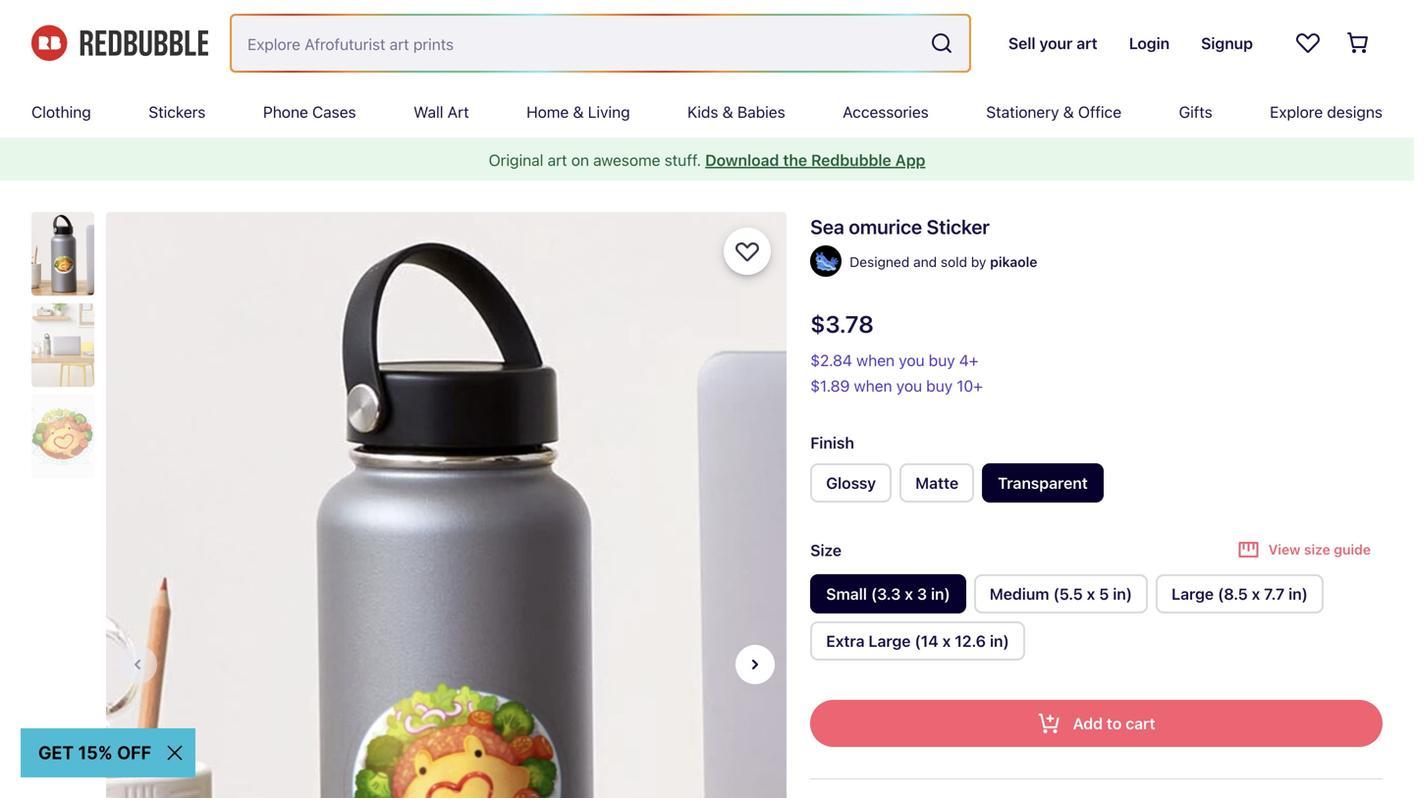 Task type: locate. For each thing, give the bounding box(es) containing it.
Search term search field
[[232, 16, 922, 71]]

1 & from the left
[[573, 103, 584, 121]]

& for stationery
[[1063, 103, 1074, 121]]

1 vertical spatial you
[[896, 377, 922, 395]]

phone
[[263, 103, 308, 121]]

& right 'kids'
[[722, 103, 733, 121]]

explore designs link
[[1270, 86, 1383, 137]]

& for home
[[573, 103, 584, 121]]

cases
[[312, 103, 356, 121]]

clothing
[[31, 103, 91, 121]]

1 horizontal spatial &
[[722, 103, 733, 121]]

stuff.
[[664, 151, 701, 169]]

original art on awesome stuff. download the redbubble app
[[489, 151, 925, 169]]

designed
[[850, 254, 910, 270]]

accessories link
[[843, 86, 929, 137]]

size
[[810, 541, 842, 560]]

designs
[[1327, 103, 1383, 121]]

by
[[971, 254, 986, 270]]

$1.89
[[810, 377, 850, 395]]

buy left 10+
[[926, 377, 953, 395]]

10+
[[957, 377, 983, 395]]

you left 4+
[[899, 351, 925, 370]]

stickers link
[[148, 86, 206, 137]]

&
[[573, 103, 584, 121], [722, 103, 733, 121], [1063, 103, 1074, 121]]

when right $1.89
[[854, 377, 892, 395]]

sticker
[[927, 215, 990, 238]]

app
[[895, 151, 925, 169]]

when right $2.84
[[856, 351, 895, 370]]

0 vertical spatial buy
[[929, 351, 955, 370]]

stationery
[[986, 103, 1059, 121]]

gifts
[[1179, 103, 1212, 121]]

you
[[899, 351, 925, 370], [896, 377, 922, 395]]

& left office on the top of the page
[[1063, 103, 1074, 121]]

& inside 'link'
[[1063, 103, 1074, 121]]

you left 10+
[[896, 377, 922, 395]]

None radio
[[900, 463, 974, 503], [982, 463, 1103, 503], [810, 574, 966, 614], [974, 574, 1148, 614], [810, 622, 1025, 661], [900, 463, 974, 503], [982, 463, 1103, 503], [810, 574, 966, 614], [974, 574, 1148, 614], [810, 622, 1025, 661]]

0 vertical spatial when
[[856, 351, 895, 370]]

1 vertical spatial when
[[854, 377, 892, 395]]

buy
[[929, 351, 955, 370], [926, 377, 953, 395]]

awesome
[[593, 151, 660, 169]]

gifts link
[[1179, 86, 1212, 137]]

0 vertical spatial you
[[899, 351, 925, 370]]

stationery & office
[[986, 103, 1121, 121]]

home
[[526, 103, 569, 121]]

3 & from the left
[[1063, 103, 1074, 121]]

0 horizontal spatial &
[[573, 103, 584, 121]]

when
[[856, 351, 895, 370], [854, 377, 892, 395]]

None radio
[[810, 463, 892, 503], [1156, 574, 1324, 614], [810, 463, 892, 503], [1156, 574, 1324, 614]]

wall art
[[414, 103, 469, 121]]

None field
[[232, 16, 969, 71]]

buy left 4+
[[929, 351, 955, 370]]

& left living
[[573, 103, 584, 121]]

menu bar
[[31, 86, 1383, 137]]

kids & babies link
[[687, 86, 785, 137]]

2 & from the left
[[722, 103, 733, 121]]

stationery & office link
[[986, 86, 1121, 137]]

and
[[913, 254, 937, 270]]

sea omurice sticker
[[810, 215, 990, 238]]

download
[[705, 151, 779, 169]]

& inside "link"
[[573, 103, 584, 121]]

2 horizontal spatial &
[[1063, 103, 1074, 121]]



Task type: vqa. For each thing, say whether or not it's contained in the screenshot.
1st or
no



Task type: describe. For each thing, give the bounding box(es) containing it.
clothing link
[[31, 86, 91, 137]]

pikaole link
[[990, 250, 1037, 274]]

original
[[489, 151, 543, 169]]

kids
[[687, 103, 718, 121]]

$2.84
[[810, 351, 852, 370]]

& for kids
[[722, 103, 733, 121]]

finish option group
[[810, 463, 1383, 511]]

sea
[[810, 215, 844, 238]]

living
[[588, 103, 630, 121]]

home & living
[[526, 103, 630, 121]]

on
[[571, 151, 589, 169]]

art
[[447, 103, 469, 121]]

download the redbubble app link
[[705, 151, 925, 169]]

redbubble logo image
[[31, 25, 208, 61]]

stickers
[[148, 103, 206, 121]]

office
[[1078, 103, 1121, 121]]

explore
[[1270, 103, 1323, 121]]

pikaole
[[990, 254, 1037, 270]]

the
[[783, 151, 807, 169]]

4+
[[959, 351, 979, 370]]

phone cases
[[263, 103, 356, 121]]

wall art link
[[414, 86, 469, 137]]

accessories
[[843, 103, 929, 121]]

explore designs
[[1270, 103, 1383, 121]]

1 vertical spatial buy
[[926, 377, 953, 395]]

babies
[[737, 103, 785, 121]]

art
[[548, 151, 567, 169]]

menu bar containing clothing
[[31, 86, 1383, 137]]

sold
[[941, 254, 967, 270]]

wall
[[414, 103, 443, 121]]

size option group
[[810, 574, 1383, 669]]

$3.78
[[810, 310, 874, 338]]

home & living link
[[526, 86, 630, 137]]

phone cases link
[[263, 86, 356, 137]]

omurice
[[849, 215, 922, 238]]

finish
[[810, 434, 854, 452]]

redbubble
[[811, 151, 891, 169]]

kids & babies
[[687, 103, 785, 121]]

designed and sold by pikaole
[[850, 254, 1037, 270]]

$2.84 when you buy 4+ $1.89 when you buy 10+
[[810, 351, 983, 395]]



